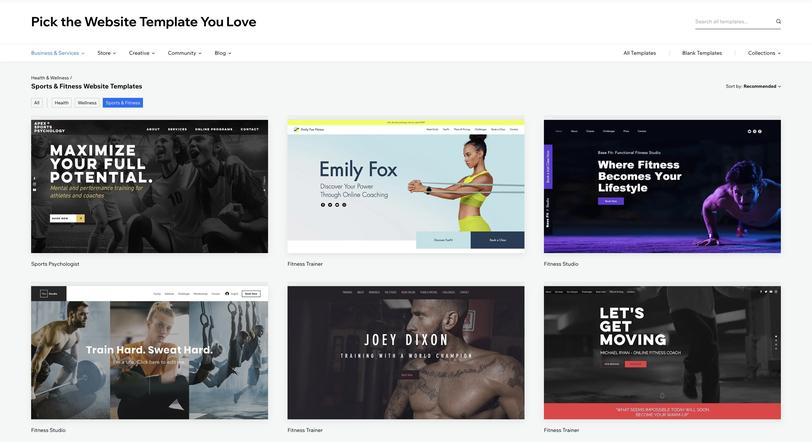 Task type: vqa. For each thing, say whether or not it's contained in the screenshot.
POS
no



Task type: locate. For each thing, give the bounding box(es) containing it.
1 horizontal spatial sports & fitness website templates - fitness studio image
[[544, 120, 782, 253]]

1 vertical spatial sports & fitness website templates - fitness studio image
[[31, 287, 268, 420]]

view inside popup button
[[144, 196, 156, 202]]

1 vertical spatial health
[[55, 100, 69, 106]]

0 vertical spatial studio
[[563, 261, 579, 267]]

health right all link
[[55, 100, 69, 106]]

pick the website template you love
[[31, 13, 257, 29]]

fitness
[[60, 82, 82, 90], [125, 100, 140, 106], [288, 261, 305, 267], [544, 261, 562, 267], [31, 427, 49, 434], [288, 427, 305, 434], [544, 427, 562, 434]]

studio for the left fitness studio group
[[50, 427, 66, 434]]

you
[[201, 13, 224, 29]]

0 vertical spatial sports
[[31, 82, 52, 90]]

wellness link
[[75, 98, 100, 108]]

studio
[[563, 261, 579, 267], [50, 427, 66, 434]]

0 horizontal spatial fitness studio
[[31, 427, 66, 434]]

0 vertical spatial website
[[84, 13, 137, 29]]

0 horizontal spatial templates
[[110, 82, 142, 90]]

health & wellness /
[[31, 75, 72, 81]]

0 vertical spatial health
[[31, 75, 45, 81]]

sports & fitness website templates
[[31, 82, 142, 90]]

all inside generic categories element
[[624, 50, 630, 56]]

fitness trainer
[[288, 261, 323, 267], [288, 427, 323, 434], [544, 427, 580, 434]]

sports & fitness website templates - fitness studio image for the rightmost fitness studio group
[[544, 120, 782, 253]]

sports inside sports psychologist group
[[31, 261, 47, 267]]

fitness studio group
[[544, 115, 782, 268], [31, 282, 268, 434]]

sports left psychologist
[[31, 261, 47, 267]]

all templates
[[624, 50, 657, 56]]

wellness
[[50, 75, 69, 81], [78, 100, 97, 106]]

all for all
[[34, 100, 40, 106]]

health for health
[[55, 100, 69, 106]]

0 horizontal spatial fitness studio group
[[31, 282, 268, 434]]

wellness left /
[[50, 75, 69, 81]]

0 vertical spatial sports & fitness website templates - fitness studio image
[[544, 120, 782, 253]]

all templates link
[[624, 44, 657, 62]]

website
[[84, 13, 137, 29], [83, 82, 109, 90]]

2 vertical spatial sports
[[31, 261, 47, 267]]

& inside "categories by subject" element
[[54, 50, 57, 56]]

sports & fitness link
[[103, 98, 143, 108]]

sports & fitness website templates - fitness trainer image
[[288, 120, 525, 253], [288, 287, 525, 420], [544, 287, 782, 420]]

edit button
[[134, 169, 165, 185], [391, 169, 422, 185], [648, 169, 678, 185], [134, 336, 165, 351], [391, 336, 422, 351], [648, 336, 678, 351]]

all
[[624, 50, 630, 56], [34, 100, 40, 106]]

1 horizontal spatial wellness
[[78, 100, 97, 106]]

templates inside all templates link
[[631, 50, 657, 56]]

website up wellness link
[[83, 82, 109, 90]]

1 horizontal spatial health
[[55, 100, 69, 106]]

1 horizontal spatial studio
[[563, 261, 579, 267]]

sort by:
[[726, 83, 743, 89]]

1 vertical spatial wellness
[[78, 100, 97, 106]]

2 horizontal spatial templates
[[697, 50, 723, 56]]

templates for all templates
[[631, 50, 657, 56]]

edit button inside sports psychologist group
[[134, 169, 165, 185]]

templates inside the blank templates link
[[697, 50, 723, 56]]

0 horizontal spatial all
[[34, 100, 40, 106]]

/
[[70, 75, 72, 81]]

sports
[[31, 82, 52, 90], [106, 100, 120, 106], [31, 261, 47, 267]]

1 vertical spatial studio
[[50, 427, 66, 434]]

website up store
[[84, 13, 137, 29]]

health
[[31, 75, 45, 81], [55, 100, 69, 106]]

templates
[[631, 50, 657, 56], [697, 50, 723, 56], [110, 82, 142, 90]]

0 vertical spatial fitness studio
[[544, 261, 579, 267]]

categories by subject element
[[31, 44, 232, 62]]

0 horizontal spatial health
[[31, 75, 45, 81]]

0 vertical spatial all
[[624, 50, 630, 56]]

health up all link
[[31, 75, 45, 81]]

view button
[[134, 191, 165, 207], [391, 191, 422, 207], [648, 191, 678, 207], [134, 358, 165, 373], [391, 358, 422, 373], [648, 358, 678, 373]]

blog
[[215, 50, 226, 56]]

pick
[[31, 13, 58, 29]]

0 horizontal spatial studio
[[50, 427, 66, 434]]

1 horizontal spatial fitness studio
[[544, 261, 579, 267]]

& for business & services
[[54, 50, 57, 56]]

1 vertical spatial all
[[34, 100, 40, 106]]

1 horizontal spatial all
[[624, 50, 630, 56]]

fitness trainer group
[[288, 115, 525, 268], [288, 282, 525, 434], [544, 282, 782, 434]]

0 vertical spatial fitness studio group
[[544, 115, 782, 268]]

& for health & wellness /
[[46, 75, 49, 81]]

view
[[144, 196, 156, 202], [400, 196, 412, 202], [657, 196, 669, 202], [144, 362, 156, 369], [400, 362, 412, 369], [657, 362, 669, 369]]

edit
[[145, 174, 155, 180], [401, 174, 411, 180], [658, 174, 668, 180], [145, 340, 155, 347], [401, 340, 411, 347], [658, 340, 668, 347]]

sports & fitness website templates - fitness studio image
[[544, 120, 782, 253], [31, 287, 268, 420]]

sports inside the sports & fitness link
[[106, 100, 120, 106]]

sports right wellness link
[[106, 100, 120, 106]]

1 vertical spatial fitness studio
[[31, 427, 66, 434]]

None search field
[[696, 13, 782, 29]]

& for sports & fitness
[[121, 100, 124, 106]]

0 horizontal spatial sports & fitness website templates - fitness studio image
[[31, 287, 268, 420]]

1 horizontal spatial templates
[[631, 50, 657, 56]]

0 vertical spatial wellness
[[50, 75, 69, 81]]

business & services
[[31, 50, 79, 56]]

sports for sports & fitness
[[106, 100, 120, 106]]

trainer
[[306, 261, 323, 267], [306, 427, 323, 434], [563, 427, 580, 434]]

love
[[226, 13, 257, 29]]

generic categories element
[[624, 44, 782, 62]]

health for health & wellness /
[[31, 75, 45, 81]]

1 vertical spatial fitness studio group
[[31, 282, 268, 434]]

sports down 'health & wellness' link
[[31, 82, 52, 90]]

Search search field
[[696, 13, 782, 29]]

sports & fitness website templates - fitness studio image for the left fitness studio group
[[31, 287, 268, 420]]

sports & fitness website templates - sports psychologist image
[[31, 120, 268, 253]]

wellness down sports & fitness website templates at the top of page
[[78, 100, 97, 106]]

fitness studio for the left fitness studio group
[[31, 427, 66, 434]]

the
[[61, 13, 82, 29]]

1 vertical spatial sports
[[106, 100, 120, 106]]

fitness studio
[[544, 261, 579, 267], [31, 427, 66, 434]]

&
[[54, 50, 57, 56], [46, 75, 49, 81], [54, 82, 58, 90], [121, 100, 124, 106]]



Task type: describe. For each thing, give the bounding box(es) containing it.
all link
[[31, 98, 42, 108]]

services
[[58, 50, 79, 56]]

store
[[98, 50, 111, 56]]

all for all templates
[[624, 50, 630, 56]]

sort
[[726, 83, 736, 89]]

psychologist
[[49, 261, 79, 267]]

recommended
[[744, 83, 777, 89]]

template
[[139, 13, 198, 29]]

view button inside sports psychologist group
[[134, 191, 165, 207]]

sports psychologist group
[[31, 115, 268, 268]]

community
[[168, 50, 196, 56]]

blank templates link
[[683, 44, 723, 62]]

sports psychologist
[[31, 261, 79, 267]]

fitness studio for the rightmost fitness studio group
[[544, 261, 579, 267]]

1 horizontal spatial fitness studio group
[[544, 115, 782, 268]]

edit inside sports psychologist group
[[145, 174, 155, 180]]

sports for sports psychologist
[[31, 261, 47, 267]]

blank templates
[[683, 50, 723, 56]]

templates for blank templates
[[697, 50, 723, 56]]

studio for the rightmost fitness studio group
[[563, 261, 579, 267]]

categories. use the left and right arrow keys to navigate the menu element
[[0, 44, 813, 62]]

collections
[[749, 50, 776, 56]]

0 horizontal spatial wellness
[[50, 75, 69, 81]]

creative
[[129, 50, 150, 56]]

health link
[[52, 98, 72, 108]]

sports & fitness
[[106, 100, 140, 106]]

health & wellness link
[[31, 75, 69, 81]]

fitness inside the sports & fitness link
[[125, 100, 140, 106]]

& for sports & fitness website templates
[[54, 82, 58, 90]]

by:
[[737, 83, 743, 89]]

sports for sports & fitness website templates
[[31, 82, 52, 90]]

business
[[31, 50, 53, 56]]

blank
[[683, 50, 696, 56]]

1 vertical spatial website
[[83, 82, 109, 90]]



